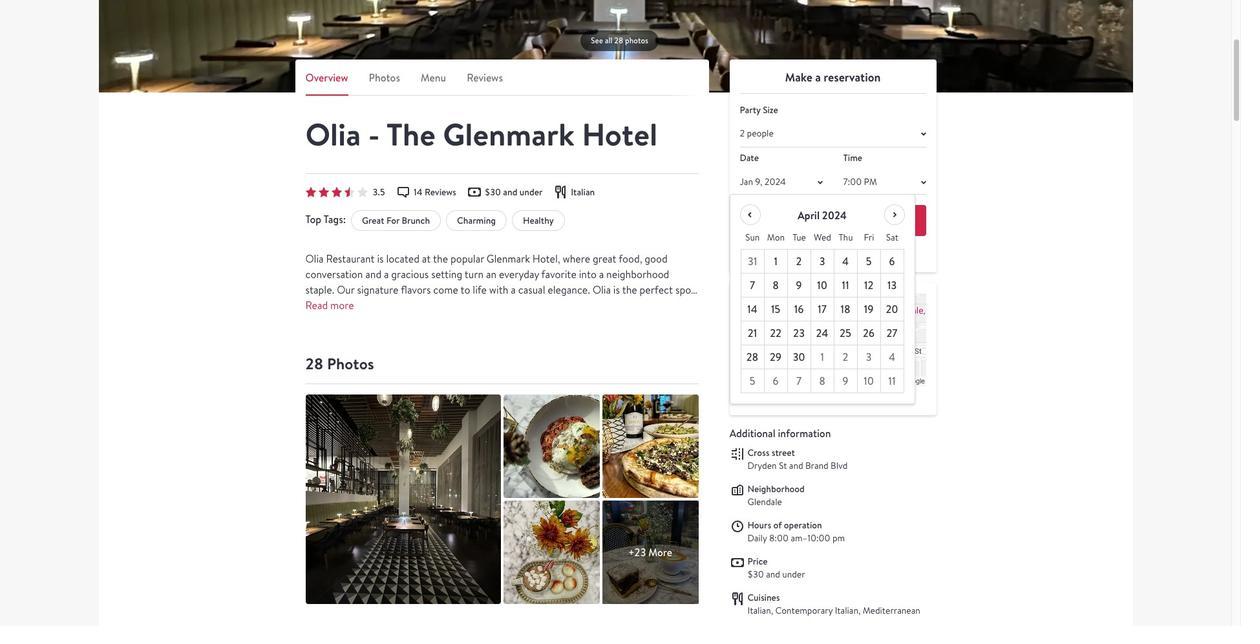 Task type: describe. For each thing, give the bounding box(es) containing it.
9 for left 9 button
[[796, 278, 802, 293]]

into
[[579, 268, 597, 282]]

0 horizontal spatial reviews
[[425, 186, 457, 198]]

glenmark inside olia  restaurant is located at the popular glenmark hotel, where great food, good conversation and a gracious setting turn an everyday favorite into a neighborhood staple. our signature flavors come to life with a casual elegance. olia is the perfect spot to enjoy an intimate dinner.
[[487, 253, 530, 266]]

1 vertical spatial is
[[614, 284, 620, 297]]

party
[[740, 104, 761, 116]]

0 horizontal spatial is
[[377, 253, 384, 266]]

28 button
[[742, 346, 765, 370]]

15
[[771, 302, 781, 317]]

25 button
[[835, 322, 858, 346]]

brand inside cross street dryden st and brand blvd
[[806, 460, 829, 471]]

a right the make
[[816, 69, 821, 85]]

1 horizontal spatial 28
[[615, 36, 624, 46]]

29
[[770, 350, 782, 364]]

1 vertical spatial 5 button
[[742, 370, 765, 394]]

a inside button
[[831, 214, 836, 228]]

sat
[[887, 232, 899, 244]]

april
[[798, 209, 820, 223]]

0 vertical spatial an
[[486, 268, 497, 282]]

price
[[748, 556, 768, 567]]

8 for 8 button to the bottom
[[820, 374, 826, 388]]

and inside price $30 and under
[[767, 568, 781, 580]]

more
[[649, 546, 673, 560]]

glendale,
[[835, 391, 873, 404]]

5 for topmost 5 button
[[866, 255, 872, 269]]

monday element
[[765, 226, 788, 250]]

healthy
[[523, 215, 554, 227]]

1 italian, from the left
[[748, 605, 774, 616]]

1 horizontal spatial 11 button
[[881, 370, 905, 394]]

2 for 2 'button' to the right
[[843, 350, 849, 364]]

life
[[473, 284, 487, 297]]

29 button
[[765, 346, 788, 370]]

make a reservation
[[786, 69, 881, 85]]

25
[[840, 326, 852, 341]]

april 2024
[[798, 209, 847, 223]]

and up healthy link at left top
[[503, 186, 518, 198]]

0 vertical spatial 4 button
[[835, 250, 858, 274]]

christmas brunch  - olia - the glenmark hotel, glendale, ca image
[[504, 501, 600, 604]]

0 horizontal spatial 6 button
[[765, 370, 788, 394]]

1 horizontal spatial 10
[[864, 374, 875, 388]]

17 button
[[811, 298, 835, 322]]

april 2024 grid
[[741, 226, 905, 394]]

more
[[331, 299, 354, 313]]

1 horizontal spatial 3
[[820, 255, 826, 269]]

11 for the topmost the 11 button
[[842, 278, 850, 293]]

top
[[306, 212, 322, 227]]

our
[[337, 284, 355, 297]]

22
[[771, 326, 782, 341]]

friday element
[[858, 226, 881, 250]]

13 button
[[881, 274, 905, 298]]

charming
[[457, 215, 496, 227]]

read
[[306, 299, 328, 313]]

reservation
[[824, 69, 881, 85]]

pm
[[833, 532, 846, 544]]

great for brunch
[[362, 215, 430, 227]]

3.5 stars image
[[306, 187, 368, 197]]

0 vertical spatial 8 button
[[765, 274, 788, 298]]

24 button
[[811, 322, 835, 346]]

22 button
[[765, 322, 788, 346]]

0 vertical spatial to
[[461, 284, 471, 297]]

23 button
[[788, 322, 811, 346]]

3.5
[[373, 186, 385, 198]]

brand inside 1100 n brand blvd,  glendale, ca 91202 link
[[788, 391, 811, 404]]

2 for 2 people
[[740, 128, 745, 139]]

0 vertical spatial olia - the glenmark hotel, glendale, ca image
[[99, 0, 1134, 92]]

gracious
[[392, 268, 429, 282]]

2 for left 2 'button'
[[797, 255, 802, 269]]

photos inside tab list
[[369, 71, 400, 85]]

find a time button
[[740, 205, 927, 236]]

tue
[[793, 232, 807, 244]]

31
[[748, 255, 758, 269]]

1100 n brand blvd,  glendale, ca 91202
[[758, 391, 914, 404]]

ca
[[875, 391, 887, 404]]

favorite
[[542, 268, 577, 282]]

0 horizontal spatial 10 button
[[811, 274, 835, 298]]

1 vertical spatial 1
[[821, 350, 825, 364]]

cuisines
[[748, 592, 780, 603]]

sunday element
[[741, 226, 765, 250]]

under inside price $30 and under
[[783, 568, 806, 580]]

2024 inside dropdown button
[[765, 176, 786, 188]]

27
[[887, 326, 898, 341]]

24
[[817, 326, 829, 341]]

6 for the left the 6 button
[[773, 374, 779, 388]]

$30 inside price $30 and under
[[748, 568, 764, 580]]

flavors
[[401, 284, 431, 297]]

1 horizontal spatial 7
[[797, 374, 802, 388]]

staple.
[[306, 284, 335, 297]]

olia  restaurant is located at the popular glenmark hotel, where great food, good conversation and a gracious setting turn an everyday favorite into a neighborhood staple. our signature flavors come to life with a casual elegance. olia is the perfect spot to enjoy an intimate dinner.
[[306, 253, 695, 313]]

time
[[844, 152, 863, 164]]

read more
[[306, 299, 354, 313]]

0 horizontal spatial 1 button
[[765, 250, 788, 274]]

0 horizontal spatial $30
[[485, 186, 501, 198]]

12 button
[[858, 274, 881, 298]]

dessert at olia - olia - the glenmark hotel, glendale, ca image
[[603, 501, 699, 604]]

neighborhood glendale
[[748, 483, 805, 508]]

hotel,
[[533, 253, 561, 266]]

0 horizontal spatial 2 button
[[788, 250, 811, 274]]

2 vertical spatial olia
[[593, 284, 611, 297]]

1 vertical spatial 2024
[[823, 209, 847, 223]]

2 italian, from the left
[[835, 605, 861, 616]]

1 vertical spatial 7 button
[[788, 370, 811, 394]]

1 vertical spatial olia - the glenmark hotel, glendale, ca image
[[306, 395, 501, 604]]

top tags:
[[306, 212, 346, 227]]

14 reviews
[[414, 186, 457, 198]]

booked 3 times today
[[758, 249, 843, 260]]

4 for bottom 4 button
[[889, 350, 896, 364]]

good
[[645, 253, 668, 266]]

find a time
[[808, 214, 859, 228]]

7:00 pm
[[844, 176, 878, 188]]

come
[[434, 284, 459, 297]]

see all 28 photos button
[[581, 30, 659, 51]]

0 horizontal spatial under
[[520, 186, 543, 198]]

1 vertical spatial 4 button
[[881, 346, 905, 370]]

4 for the topmost 4 button
[[843, 255, 849, 269]]

see all 28 photos
[[591, 36, 649, 46]]

5 for the bottom 5 button
[[750, 374, 756, 388]]

pm
[[865, 176, 878, 188]]

n
[[779, 391, 786, 404]]

see
[[591, 36, 603, 46]]

1 vertical spatial to
[[306, 299, 315, 313]]

28 for 28 button
[[747, 350, 759, 364]]

0 horizontal spatial 7
[[750, 278, 756, 293]]

information
[[778, 426, 831, 440]]

1 vertical spatial 9 button
[[835, 370, 858, 394]]

tuesday element
[[788, 226, 811, 250]]

1 horizontal spatial 1 button
[[811, 346, 835, 370]]

olia - the glenmark hotel
[[306, 113, 658, 156]]

1 vertical spatial 10 button
[[858, 370, 881, 394]]

13
[[888, 278, 897, 293]]

0 horizontal spatial 3
[[790, 249, 795, 260]]

times
[[797, 249, 819, 260]]

16 button
[[788, 298, 811, 322]]

91202
[[889, 391, 914, 404]]

neighborhood
[[607, 268, 670, 282]]

conversation
[[306, 268, 363, 282]]

find
[[808, 214, 828, 228]]

27 button
[[881, 322, 905, 346]]

0 vertical spatial 11 button
[[835, 274, 858, 298]]

9,
[[756, 176, 763, 188]]

booked
[[758, 249, 788, 260]]

size
[[763, 104, 779, 116]]

everyday
[[499, 268, 539, 282]]

21
[[748, 326, 758, 341]]

read more button
[[306, 299, 354, 313]]

make
[[786, 69, 813, 85]]

olia for olia  restaurant is located at the popular glenmark hotel, where great food, good conversation and a gracious setting turn an everyday favorite into a neighborhood staple. our signature flavors come to life with a casual elegance. olia is the perfect spot to enjoy an intimate dinner.
[[306, 253, 324, 266]]

sun
[[746, 232, 760, 244]]

dryden
[[748, 460, 777, 471]]

a right with
[[511, 284, 516, 297]]

am–10:00
[[791, 532, 831, 544]]

30 button
[[788, 346, 811, 370]]



Task type: locate. For each thing, give the bounding box(es) containing it.
10 up glendale,
[[864, 374, 875, 388]]

an down the our
[[344, 299, 355, 313]]

olia left -
[[306, 113, 361, 156]]

olia - the glenmark hotel, glendale, ca image
[[99, 0, 1134, 92], [306, 395, 501, 604]]

1 vertical spatial an
[[344, 299, 355, 313]]

0 vertical spatial 14
[[414, 186, 423, 198]]

2 button down tuesday element
[[788, 250, 811, 274]]

olia up conversation
[[306, 253, 324, 266]]

5 button left n
[[742, 370, 765, 394]]

0 horizontal spatial 2
[[740, 128, 745, 139]]

4 button
[[835, 250, 858, 274], [881, 346, 905, 370]]

located
[[386, 253, 420, 266]]

reviews right 'menu'
[[467, 71, 503, 85]]

4 down thursday element
[[843, 255, 849, 269]]

and up the signature
[[366, 268, 382, 282]]

intimate
[[357, 299, 394, 313]]

11 for right the 11 button
[[889, 374, 896, 388]]

and down the price
[[767, 568, 781, 580]]

enjoy
[[318, 299, 342, 313]]

1100
[[758, 391, 777, 404]]

7 button
[[742, 274, 765, 298], [788, 370, 811, 394]]

elegance.
[[548, 284, 591, 297]]

additional information
[[730, 426, 831, 440]]

photos left 'menu'
[[369, 71, 400, 85]]

casual
[[519, 284, 546, 297]]

neighborhood
[[748, 483, 805, 495]]

0 vertical spatial 5 button
[[858, 250, 881, 274]]

0 vertical spatial 2024
[[765, 176, 786, 188]]

daily
[[748, 532, 768, 544]]

hours of operation daily 8:00 am–10:00 pm
[[748, 519, 846, 544]]

19 button
[[858, 298, 881, 322]]

thu
[[839, 232, 854, 244]]

6 for the rightmost the 6 button
[[890, 255, 896, 269]]

0 vertical spatial 7
[[750, 278, 756, 293]]

1 horizontal spatial italian,
[[835, 605, 861, 616]]

2 button down 25 in the right bottom of the page
[[835, 346, 858, 370]]

the right at
[[433, 253, 448, 266]]

1 button right '30'
[[811, 346, 835, 370]]

+23
[[629, 546, 646, 560]]

1 vertical spatial 11 button
[[881, 370, 905, 394]]

2 horizontal spatial 3
[[866, 350, 872, 364]]

0 vertical spatial the
[[433, 253, 448, 266]]

11 up 91202
[[889, 374, 896, 388]]

jan 9, 2024 button
[[730, 163, 833, 201]]

8 up 15
[[773, 278, 779, 293]]

2 down tuesday element
[[797, 255, 802, 269]]

14 inside button
[[748, 302, 758, 317]]

hours
[[748, 519, 772, 531]]

0 horizontal spatial 2024
[[765, 176, 786, 188]]

tab list
[[306, 70, 699, 96]]

fri
[[865, 232, 875, 244]]

10 up 17
[[818, 278, 828, 293]]

18
[[841, 302, 851, 317]]

1 horizontal spatial 9 button
[[835, 370, 858, 394]]

menu
[[421, 71, 446, 85]]

reviews up the brunch
[[425, 186, 457, 198]]

italian, right the contemporary
[[835, 605, 861, 616]]

under up the contemporary
[[783, 568, 806, 580]]

7:00
[[844, 176, 862, 188]]

0 vertical spatial 8
[[773, 278, 779, 293]]

a right find
[[831, 214, 836, 228]]

dinner at olia - olia - the glenmark hotel, glendale, ca image
[[603, 395, 699, 498]]

11 button left 12
[[835, 274, 858, 298]]

1 button right 31 at top right
[[765, 250, 788, 274]]

14 up the brunch
[[414, 186, 423, 198]]

to left life
[[461, 284, 471, 297]]

to down staple.
[[306, 299, 315, 313]]

0 vertical spatial 11
[[842, 278, 850, 293]]

6 button
[[881, 250, 905, 274], [765, 370, 788, 394]]

price $30 and under
[[748, 556, 806, 580]]

1 vertical spatial olia
[[306, 253, 324, 266]]

10 button up 17
[[811, 274, 835, 298]]

7 down 30 button
[[797, 374, 802, 388]]

tapsilog - olia - the glenmark hotel, glendale, ca image
[[504, 395, 600, 498]]

18 button
[[835, 298, 858, 322]]

11
[[842, 278, 850, 293], [889, 374, 896, 388]]

brand right n
[[788, 391, 811, 404]]

10 button
[[811, 274, 835, 298], [858, 370, 881, 394]]

0 vertical spatial photos
[[369, 71, 400, 85]]

blvd
[[831, 460, 848, 471]]

9
[[796, 278, 802, 293], [843, 374, 849, 388]]

4 button down thursday element
[[835, 250, 858, 274]]

8
[[773, 278, 779, 293], [820, 374, 826, 388]]

olia
[[306, 113, 361, 156], [306, 253, 324, 266], [593, 284, 611, 297]]

-
[[369, 113, 380, 156]]

8 up the blvd,
[[820, 374, 826, 388]]

is left located
[[377, 253, 384, 266]]

9 up glendale,
[[843, 374, 849, 388]]

0 vertical spatial 6 button
[[881, 250, 905, 274]]

3 button down 26 on the right
[[858, 346, 881, 370]]

and
[[503, 186, 518, 198], [366, 268, 382, 282], [790, 460, 804, 471], [767, 568, 781, 580]]

$30
[[485, 186, 501, 198], [748, 568, 764, 580]]

0 vertical spatial under
[[520, 186, 543, 198]]

2 vertical spatial 2
[[843, 350, 849, 364]]

28 down read
[[306, 353, 324, 375]]

15 button
[[765, 298, 788, 322]]

people
[[747, 128, 774, 139]]

for
[[387, 215, 400, 227]]

brand left blvd on the right bottom of page
[[806, 460, 829, 471]]

1 vertical spatial $30
[[748, 568, 764, 580]]

italian,
[[748, 605, 774, 616], [835, 605, 861, 616]]

1 horizontal spatial reviews
[[467, 71, 503, 85]]

6 down 'saturday' 'element'
[[890, 255, 896, 269]]

14 for 14 reviews
[[414, 186, 423, 198]]

0 horizontal spatial 6
[[773, 374, 779, 388]]

1 vertical spatial glenmark
[[487, 253, 530, 266]]

11 button right glendale,
[[881, 370, 905, 394]]

1 horizontal spatial 2024
[[823, 209, 847, 223]]

healthy link
[[512, 210, 565, 231]]

brand
[[788, 391, 811, 404], [806, 460, 829, 471]]

1100 n brand blvd,  glendale, ca 91202 link
[[738, 283, 929, 415]]

and right the st
[[790, 460, 804, 471]]

1 vertical spatial 8 button
[[811, 370, 835, 394]]

4 button down 27
[[881, 346, 905, 370]]

tags:
[[324, 212, 346, 227]]

under up healthy
[[520, 186, 543, 198]]

1 vertical spatial reviews
[[425, 186, 457, 198]]

1 horizontal spatial 8 button
[[811, 370, 835, 394]]

1 horizontal spatial $30
[[748, 568, 764, 580]]

1 horizontal spatial 14
[[748, 302, 758, 317]]

blvd,
[[814, 391, 833, 404]]

12
[[865, 278, 874, 293]]

0 horizontal spatial 1
[[774, 255, 778, 269]]

spot
[[676, 284, 695, 297]]

9 button
[[788, 274, 811, 298], [835, 370, 858, 394]]

7 button right n
[[788, 370, 811, 394]]

0 horizontal spatial 4
[[843, 255, 849, 269]]

16
[[795, 302, 804, 317]]

0 horizontal spatial 5
[[750, 374, 756, 388]]

0 vertical spatial 7 button
[[742, 274, 765, 298]]

0 vertical spatial 4
[[843, 255, 849, 269]]

0 horizontal spatial 10
[[818, 278, 828, 293]]

0 horizontal spatial 9 button
[[788, 274, 811, 298]]

0 horizontal spatial italian,
[[748, 605, 774, 616]]

0 vertical spatial olia
[[306, 113, 361, 156]]

a right into at top
[[599, 268, 604, 282]]

0 horizontal spatial 14
[[414, 186, 423, 198]]

0 horizontal spatial 9
[[796, 278, 802, 293]]

google map for olia - the glenmark hotel image
[[740, 293, 927, 386]]

1 vertical spatial 2 button
[[835, 346, 858, 370]]

today
[[821, 249, 843, 260]]

1 horizontal spatial 4
[[889, 350, 896, 364]]

a up the signature
[[384, 268, 389, 282]]

28
[[615, 36, 624, 46], [747, 350, 759, 364], [306, 353, 324, 375]]

0 vertical spatial 9
[[796, 278, 802, 293]]

1 horizontal spatial 2
[[797, 255, 802, 269]]

0 horizontal spatial 7 button
[[742, 274, 765, 298]]

28 left 29 in the bottom right of the page
[[747, 350, 759, 364]]

0 horizontal spatial 28
[[306, 353, 324, 375]]

26
[[863, 326, 875, 341]]

1 right 30 button
[[821, 350, 825, 364]]

1 horizontal spatial the
[[623, 284, 638, 297]]

saturday element
[[881, 226, 905, 250]]

6 button down 29 in the bottom right of the page
[[765, 370, 788, 394]]

0 vertical spatial 1 button
[[765, 250, 788, 274]]

additional
[[730, 426, 776, 440]]

1 vertical spatial 5
[[750, 374, 756, 388]]

contemporary
[[776, 605, 833, 616]]

0 horizontal spatial 8 button
[[765, 274, 788, 298]]

$30 and under
[[485, 186, 543, 198]]

1 vertical spatial 7
[[797, 374, 802, 388]]

9 button right the blvd,
[[835, 370, 858, 394]]

brunch
[[402, 215, 430, 227]]

9 up the 16
[[796, 278, 802, 293]]

0 horizontal spatial an
[[344, 299, 355, 313]]

popular
[[451, 253, 484, 266]]

5 down 28 button
[[750, 374, 756, 388]]

is
[[377, 253, 384, 266], [614, 284, 620, 297]]

time
[[838, 214, 859, 228]]

3 right 'times' on the right top of the page
[[820, 255, 826, 269]]

0 vertical spatial $30
[[485, 186, 501, 198]]

perfect
[[640, 284, 673, 297]]

glenmark up everyday at the top of page
[[487, 253, 530, 266]]

5 down friday element
[[866, 255, 872, 269]]

9 for 9 button to the bottom
[[843, 374, 849, 388]]

14
[[414, 186, 423, 198], [748, 302, 758, 317]]

italian, down the cuisines
[[748, 605, 774, 616]]

great
[[362, 215, 385, 227]]

1 horizontal spatial 9
[[843, 374, 849, 388]]

an
[[486, 268, 497, 282], [344, 299, 355, 313]]

1 horizontal spatial to
[[461, 284, 471, 297]]

10 button left 91202
[[858, 370, 881, 394]]

1 vertical spatial 8
[[820, 374, 826, 388]]

0 vertical spatial 10
[[818, 278, 828, 293]]

st
[[779, 460, 788, 471]]

1 horizontal spatial 4 button
[[881, 346, 905, 370]]

28 right all
[[615, 36, 624, 46]]

0 vertical spatial glenmark
[[443, 113, 575, 156]]

7 button down 31 at top right
[[742, 274, 765, 298]]

7
[[750, 278, 756, 293], [797, 374, 802, 388]]

turn
[[465, 268, 484, 282]]

1 horizontal spatial an
[[486, 268, 497, 282]]

9 button up the 16
[[788, 274, 811, 298]]

under
[[520, 186, 543, 198], [783, 568, 806, 580]]

0 vertical spatial 2
[[740, 128, 745, 139]]

1 vertical spatial 6 button
[[765, 370, 788, 394]]

wednesday element
[[811, 226, 835, 250]]

6 button up 13
[[881, 250, 905, 274]]

30
[[793, 350, 806, 364]]

0 horizontal spatial 11 button
[[835, 274, 858, 298]]

7 down 31 button
[[750, 278, 756, 293]]

1 vertical spatial 11
[[889, 374, 896, 388]]

26 button
[[858, 322, 881, 346]]

1 vertical spatial 9
[[843, 374, 849, 388]]

2 left people on the right
[[740, 128, 745, 139]]

olia down into at top
[[593, 284, 611, 297]]

8:00
[[770, 532, 789, 544]]

photos down more
[[327, 353, 374, 375]]

0 horizontal spatial 3 button
[[811, 250, 835, 274]]

is down neighborhood
[[614, 284, 620, 297]]

11 left 12
[[842, 278, 850, 293]]

8 for top 8 button
[[773, 278, 779, 293]]

and inside cross street dryden st and brand blvd
[[790, 460, 804, 471]]

1 vertical spatial photos
[[327, 353, 374, 375]]

8 button
[[765, 274, 788, 298], [811, 370, 835, 394]]

28 for 28 photos
[[306, 353, 324, 375]]

2 down 25 button
[[843, 350, 849, 364]]

0 horizontal spatial 5 button
[[742, 370, 765, 394]]

1 right 31 button
[[774, 255, 778, 269]]

and inside olia  restaurant is located at the popular glenmark hotel, where great food, good conversation and a gracious setting turn an everyday favorite into a neighborhood staple. our signature flavors come to life with a casual elegance. olia is the perfect spot to enjoy an intimate dinner.
[[366, 268, 382, 282]]

1 vertical spatial 3 button
[[858, 346, 881, 370]]

0 vertical spatial 6
[[890, 255, 896, 269]]

0 vertical spatial 2 button
[[788, 250, 811, 274]]

3 left 'times' on the right top of the page
[[790, 249, 795, 260]]

19
[[865, 302, 874, 317]]

14 button
[[742, 298, 765, 322]]

the
[[387, 113, 436, 156]]

1 horizontal spatial 6 button
[[881, 250, 905, 274]]

1 horizontal spatial 10 button
[[858, 370, 881, 394]]

$30 down the price
[[748, 568, 764, 580]]

4 down the 27 button
[[889, 350, 896, 364]]

1 horizontal spatial 5
[[866, 255, 872, 269]]

28 inside april 2024 grid
[[747, 350, 759, 364]]

0 vertical spatial 10 button
[[811, 274, 835, 298]]

1 vertical spatial brand
[[806, 460, 829, 471]]

olia for olia - the glenmark hotel
[[306, 113, 361, 156]]

0 vertical spatial 3 button
[[811, 250, 835, 274]]

tab list containing overview
[[306, 70, 699, 96]]

11 button
[[835, 274, 858, 298], [881, 370, 905, 394]]

1 vertical spatial under
[[783, 568, 806, 580]]

6 up n
[[773, 374, 779, 388]]

thursday element
[[835, 226, 858, 250]]

2024
[[765, 176, 786, 188], [823, 209, 847, 223]]

31 button
[[742, 250, 765, 274]]

1 vertical spatial 1 button
[[811, 346, 835, 370]]

3 button down wednesday element in the top of the page
[[811, 250, 835, 274]]

reviews
[[467, 71, 503, 85], [425, 186, 457, 198]]

5
[[866, 255, 872, 269], [750, 374, 756, 388]]

an right 'turn'
[[486, 268, 497, 282]]

2 people
[[740, 128, 774, 139]]

1 vertical spatial 4
[[889, 350, 896, 364]]

setting
[[432, 268, 463, 282]]

3 down 26 button
[[866, 350, 872, 364]]

14 left 15
[[748, 302, 758, 317]]

5 button up 12
[[858, 250, 881, 274]]

1 horizontal spatial 1
[[821, 350, 825, 364]]

0 vertical spatial 9 button
[[788, 274, 811, 298]]

1 horizontal spatial 2 button
[[835, 346, 858, 370]]

$30 up charming
[[485, 186, 501, 198]]

14 for 14
[[748, 302, 758, 317]]

1 horizontal spatial 11
[[889, 374, 896, 388]]

glenmark up $30 and under
[[443, 113, 575, 156]]

the down neighborhood
[[623, 284, 638, 297]]

10
[[818, 278, 828, 293], [864, 374, 875, 388]]

1 horizontal spatial 8
[[820, 374, 826, 388]]

signature
[[357, 284, 399, 297]]

0 horizontal spatial 11
[[842, 278, 850, 293]]



Task type: vqa. For each thing, say whether or not it's contained in the screenshot.


